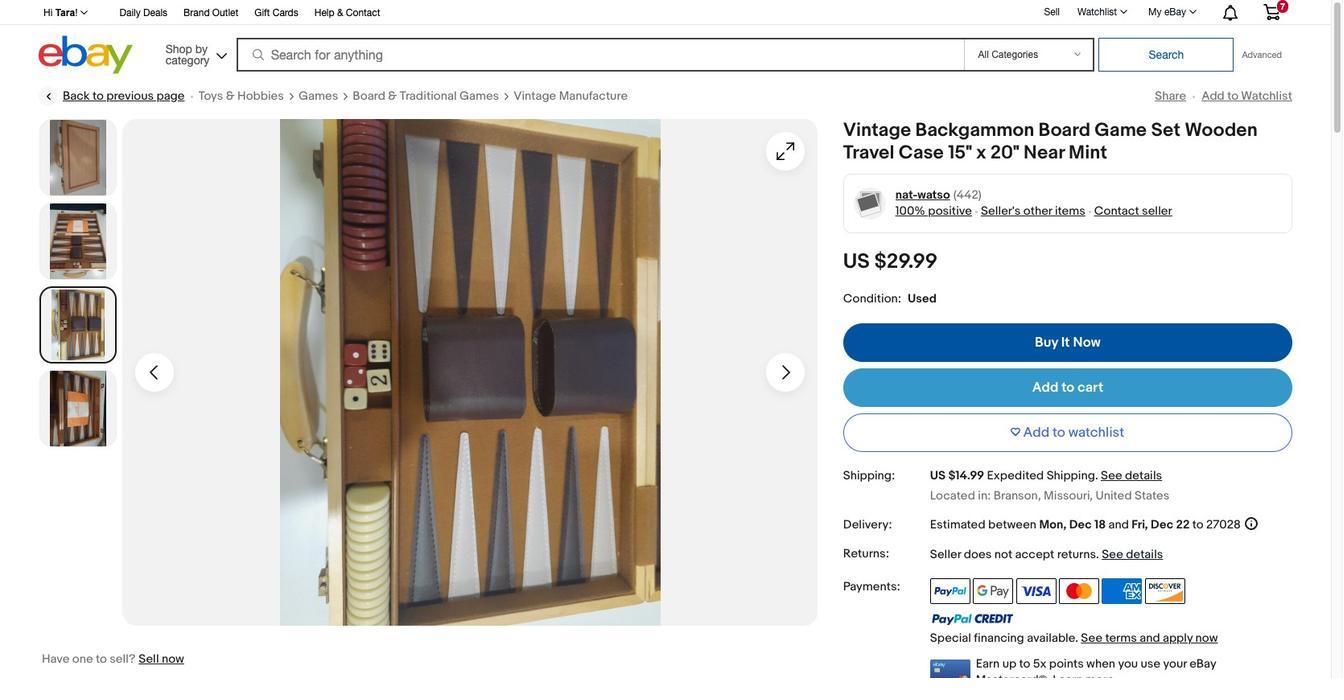 Task type: vqa. For each thing, say whether or not it's contained in the screenshot.
Discover image
yes



Task type: describe. For each thing, give the bounding box(es) containing it.
gift cards
[[255, 7, 298, 19]]

shop by category
[[166, 42, 210, 66]]

backgammon
[[915, 119, 1034, 142]]

advanced link
[[1234, 39, 1290, 71]]

back to previous page link
[[39, 87, 185, 106]]

ebay mastercard image
[[930, 660, 970, 678]]

have
[[42, 652, 70, 667]]

nat-
[[896, 188, 918, 203]]

paypal credit image
[[930, 613, 1014, 626]]

7 link
[[1254, 0, 1290, 23]]

does
[[964, 548, 992, 563]]

vintage backgammon board game set wooden travel case 15" x 20" near mint
[[843, 119, 1258, 164]]

ebay inside the account navigation
[[1164, 6, 1186, 18]]

seller's other items
[[981, 204, 1085, 219]]

watso
[[918, 188, 950, 203]]

missouri,
[[1044, 489, 1093, 504]]

shipping:
[[843, 468, 895, 484]]

toys
[[198, 89, 223, 104]]

account navigation
[[35, 0, 1293, 25]]

mon,
[[1039, 518, 1067, 533]]

nat-watso link
[[896, 188, 950, 204]]

google pay image
[[973, 579, 1013, 605]]

add to cart link
[[843, 369, 1293, 407]]

0 horizontal spatial board
[[353, 89, 385, 104]]

shop by category button
[[158, 36, 231, 70]]

vintage for vintage backgammon board game set wooden travel case 15" x 20" near mint
[[843, 119, 911, 142]]

buy
[[1035, 335, 1058, 351]]

share button
[[1155, 89, 1186, 104]]

vintage for vintage manufacture
[[514, 89, 556, 104]]

0 vertical spatial see details link
[[1101, 468, 1162, 484]]

returns:
[[843, 547, 889, 562]]

you
[[1118, 656, 1138, 672]]

wooden
[[1185, 119, 1258, 142]]

estimated
[[930, 518, 986, 533]]

help
[[314, 7, 335, 19]]

to right back
[[93, 89, 104, 104]]

traditional
[[400, 89, 457, 104]]

earn
[[976, 656, 1000, 672]]

1 vertical spatial see details link
[[1102, 548, 1163, 563]]

games link
[[299, 89, 338, 105]]

sell inside the account navigation
[[1044, 6, 1060, 17]]

contact seller
[[1094, 204, 1172, 219]]

american express image
[[1102, 579, 1142, 605]]

see inside us $14.99 expedited shipping . see details located in: branson, missouri, united states
[[1101, 468, 1123, 484]]

deals
[[143, 7, 167, 19]]

in:
[[978, 489, 991, 504]]

(442)
[[953, 188, 982, 203]]

earn up to 5x points when you use your ebay mastercard®.
[[976, 656, 1216, 678]]

watchlist inside 'link'
[[1078, 6, 1117, 18]]

us $29.99
[[843, 250, 938, 274]]

my ebay
[[1149, 6, 1186, 18]]

accept
[[1015, 548, 1055, 563]]

board & traditional games
[[353, 89, 499, 104]]

and for terms
[[1140, 631, 1160, 646]]

outlet
[[212, 7, 238, 19]]

nat-watso (442)
[[896, 188, 982, 203]]

daily deals
[[120, 7, 167, 19]]

gift
[[255, 7, 270, 19]]

it
[[1061, 335, 1070, 351]]

expedited
[[987, 468, 1044, 484]]

master card image
[[1059, 579, 1099, 605]]

share
[[1155, 89, 1186, 104]]

manufacture
[[559, 89, 628, 104]]

returns
[[1057, 548, 1096, 563]]

fri,
[[1132, 518, 1148, 533]]

page
[[156, 89, 185, 104]]

buy it now
[[1035, 335, 1101, 351]]

positive
[[928, 204, 972, 219]]

condition:
[[843, 291, 901, 307]]

game
[[1095, 119, 1147, 142]]

case
[[899, 142, 944, 164]]

discover image
[[1145, 579, 1185, 605]]

watchlist link
[[1069, 2, 1135, 22]]

contact seller link
[[1094, 204, 1172, 219]]

and for 18
[[1109, 518, 1129, 533]]

15"
[[948, 142, 972, 164]]

picture 4 of 4 image
[[40, 371, 116, 447]]

shop by category banner
[[35, 0, 1293, 78]]

add to watchlist
[[1202, 89, 1293, 104]]

payments:
[[843, 580, 900, 595]]

cart
[[1078, 380, 1103, 396]]

visa image
[[1016, 579, 1056, 605]]

not
[[995, 548, 1013, 563]]

. inside us $14.99 expedited shipping . see details located in: branson, missouri, united states
[[1095, 468, 1098, 484]]

brand outlet link
[[184, 5, 238, 23]]

vintage backgammon board game set wooden travel case 15" x 20" near mint - picture 3 of 4 image
[[123, 119, 818, 626]]

seller's other items link
[[981, 204, 1085, 219]]

paypal image
[[930, 579, 970, 605]]

!
[[75, 7, 78, 19]]

one
[[72, 652, 93, 667]]

cards
[[273, 7, 298, 19]]

us for us $14.99 expedited shipping . see details located in: branson, missouri, united states
[[930, 468, 946, 484]]

shop
[[166, 42, 192, 55]]

1 horizontal spatial contact
[[1094, 204, 1139, 219]]

daily deals link
[[120, 5, 167, 23]]

1 vertical spatial details
[[1126, 548, 1163, 563]]

100% positive
[[896, 204, 972, 219]]

terms
[[1105, 631, 1137, 646]]

back to previous page
[[63, 89, 185, 104]]

0 horizontal spatial sell
[[139, 652, 159, 667]]

0 horizontal spatial now
[[162, 652, 184, 667]]

none submit inside "shop by category" "banner"
[[1099, 38, 1234, 72]]

available.
[[1027, 631, 1078, 646]]

100%
[[896, 204, 925, 219]]

to up wooden
[[1227, 89, 1239, 104]]

add to cart
[[1032, 380, 1103, 396]]

hi
[[43, 7, 53, 19]]

condition: used
[[843, 291, 937, 307]]

1 vertical spatial see
[[1102, 548, 1123, 563]]

1 horizontal spatial now
[[1196, 631, 1218, 646]]

between
[[988, 518, 1037, 533]]



Task type: locate. For each thing, give the bounding box(es) containing it.
add left cart
[[1032, 380, 1059, 396]]

.
[[1095, 468, 1098, 484], [1096, 548, 1099, 563]]

1 vertical spatial now
[[162, 652, 184, 667]]

games right traditional
[[459, 89, 499, 104]]

to inside earn up to 5x points when you use your ebay mastercard®.
[[1019, 656, 1030, 672]]

0 vertical spatial contact
[[346, 7, 380, 19]]

to left the watchlist
[[1053, 425, 1065, 441]]

Search for anything text field
[[239, 39, 961, 70]]

see details link up united at the bottom
[[1101, 468, 1162, 484]]

to right one
[[96, 652, 107, 667]]

when
[[1087, 656, 1116, 672]]

contact right help
[[346, 7, 380, 19]]

vintage
[[514, 89, 556, 104], [843, 119, 911, 142]]

1 horizontal spatial dec
[[1151, 518, 1174, 533]]

points
[[1049, 656, 1084, 672]]

games
[[299, 89, 338, 104], [459, 89, 499, 104]]

1 horizontal spatial vintage
[[843, 119, 911, 142]]

apply
[[1163, 631, 1193, 646]]

near
[[1024, 142, 1065, 164]]

sell now link
[[139, 652, 184, 667]]

us for us $29.99
[[843, 250, 870, 274]]

us inside us $14.99 expedited shipping . see details located in: branson, missouri, united states
[[930, 468, 946, 484]]

seller
[[1142, 204, 1172, 219]]

0 horizontal spatial us
[[843, 250, 870, 274]]

vintage up nat-
[[843, 119, 911, 142]]

27028
[[1206, 518, 1241, 533]]

20"
[[991, 142, 1020, 164]]

1 horizontal spatial and
[[1140, 631, 1160, 646]]

2 games from the left
[[459, 89, 499, 104]]

sell?
[[110, 652, 135, 667]]

add for add to watchlist
[[1023, 425, 1050, 441]]

see up the when
[[1081, 631, 1103, 646]]

to left 5x
[[1019, 656, 1030, 672]]

contact
[[346, 7, 380, 19], [1094, 204, 1139, 219]]

7
[[1280, 2, 1285, 11]]

board & traditional games link
[[353, 89, 499, 105]]

ebay right your
[[1190, 656, 1216, 672]]

0 horizontal spatial ebay
[[1164, 6, 1186, 18]]

seller
[[930, 548, 961, 563]]

us up the condition:
[[843, 250, 870, 274]]

see up united at the bottom
[[1101, 468, 1123, 484]]

to inside button
[[1053, 425, 1065, 441]]

by
[[195, 42, 208, 55]]

states
[[1135, 489, 1170, 504]]

sell
[[1044, 6, 1060, 17], [139, 652, 159, 667]]

hobbies
[[237, 89, 284, 104]]

2 horizontal spatial &
[[388, 89, 397, 104]]

back
[[63, 89, 90, 104]]

1 horizontal spatial board
[[1039, 119, 1091, 142]]

watchlist
[[1068, 425, 1125, 441]]

add inside "link"
[[1032, 380, 1059, 396]]

None submit
[[1099, 38, 1234, 72]]

see details link down fri,
[[1102, 548, 1163, 563]]

add up wooden
[[1202, 89, 1225, 104]]

us $14.99 expedited shipping . see details located in: branson, missouri, united states
[[930, 468, 1170, 504]]

0 vertical spatial sell
[[1044, 6, 1060, 17]]

details
[[1125, 468, 1162, 484], [1126, 548, 1163, 563]]

2 vertical spatial add
[[1023, 425, 1050, 441]]

board
[[353, 89, 385, 104], [1039, 119, 1091, 142]]

board inside vintage backgammon board game set wooden travel case 15" x 20" near mint
[[1039, 119, 1091, 142]]

special
[[930, 631, 971, 646]]

to right 22
[[1193, 518, 1204, 533]]

1 dec from the left
[[1069, 518, 1092, 533]]

my
[[1149, 6, 1162, 18]]

1 horizontal spatial watchlist
[[1241, 89, 1293, 104]]

use
[[1141, 656, 1161, 672]]

0 horizontal spatial contact
[[346, 7, 380, 19]]

now right apply
[[1196, 631, 1218, 646]]

add to watchlist link
[[1202, 89, 1293, 104]]

now
[[1073, 335, 1101, 351]]

now right sell?
[[162, 652, 184, 667]]

picture 1 of 4 image
[[40, 120, 116, 196]]

vintage inside "link"
[[514, 89, 556, 104]]

$14.99
[[948, 468, 984, 484]]

delivery:
[[843, 518, 892, 533]]

special financing available. see terms and apply now
[[930, 631, 1218, 646]]

sell right sell?
[[139, 652, 159, 667]]

details up 'states' in the bottom right of the page
[[1125, 468, 1162, 484]]

18
[[1095, 518, 1106, 533]]

mint
[[1069, 142, 1107, 164]]

toys & hobbies
[[198, 89, 284, 104]]

ebay inside earn up to 5x points when you use your ebay mastercard®.
[[1190, 656, 1216, 672]]

items
[[1055, 204, 1085, 219]]

my ebay link
[[1140, 2, 1204, 22]]

0 horizontal spatial watchlist
[[1078, 6, 1117, 18]]

financing
[[974, 631, 1024, 646]]

1 vertical spatial watchlist
[[1241, 89, 1293, 104]]

1 horizontal spatial &
[[337, 7, 343, 19]]

1 horizontal spatial sell
[[1044, 6, 1060, 17]]

add up expedited
[[1023, 425, 1050, 441]]

0 horizontal spatial &
[[226, 89, 235, 104]]

sell link
[[1037, 6, 1067, 17]]

. down 18
[[1096, 548, 1099, 563]]

up
[[1003, 656, 1017, 672]]

and
[[1109, 518, 1129, 533], [1140, 631, 1160, 646]]

ebay right my
[[1164, 6, 1186, 18]]

& left traditional
[[388, 89, 397, 104]]

picture 2 of 4 image
[[40, 204, 116, 279]]

vintage left manufacture
[[514, 89, 556, 104]]

to left cart
[[1062, 380, 1075, 396]]

0 horizontal spatial games
[[299, 89, 338, 104]]

& for contact
[[337, 7, 343, 19]]

dec
[[1069, 518, 1092, 533], [1151, 518, 1174, 533]]

and up use on the bottom right of page
[[1140, 631, 1160, 646]]

0 vertical spatial and
[[1109, 518, 1129, 533]]

1 games from the left
[[299, 89, 338, 104]]

watchlist
[[1078, 6, 1117, 18], [1241, 89, 1293, 104]]

& for traditional
[[388, 89, 397, 104]]

us up located at bottom right
[[930, 468, 946, 484]]

contact inside the account navigation
[[346, 7, 380, 19]]

0 vertical spatial watchlist
[[1078, 6, 1117, 18]]

$29.99
[[874, 250, 938, 274]]

vintage manufacture
[[514, 89, 628, 104]]

details inside us $14.99 expedited shipping . see details located in: branson, missouri, united states
[[1125, 468, 1162, 484]]

vintage inside vintage backgammon board game set wooden travel case 15" x 20" near mint
[[843, 119, 911, 142]]

1 vertical spatial sell
[[139, 652, 159, 667]]

details down fri,
[[1126, 548, 1163, 563]]

5x
[[1033, 656, 1047, 672]]

advanced
[[1242, 50, 1282, 60]]

1 horizontal spatial games
[[459, 89, 499, 104]]

& right help
[[337, 7, 343, 19]]

add for add to watchlist
[[1202, 89, 1225, 104]]

hi tara !
[[43, 7, 78, 19]]

board left game
[[1039, 119, 1091, 142]]

help & contact link
[[314, 5, 380, 23]]

1 vertical spatial us
[[930, 468, 946, 484]]

see terms and apply now link
[[1081, 631, 1218, 646]]

2 vertical spatial see
[[1081, 631, 1103, 646]]

22
[[1176, 518, 1190, 533]]

0 vertical spatial details
[[1125, 468, 1162, 484]]

0 vertical spatial see
[[1101, 468, 1123, 484]]

shipping
[[1047, 468, 1095, 484]]

. up united at the bottom
[[1095, 468, 1098, 484]]

0 vertical spatial vintage
[[514, 89, 556, 104]]

and right 18
[[1109, 518, 1129, 533]]

games right hobbies
[[299, 89, 338, 104]]

1 vertical spatial add
[[1032, 380, 1059, 396]]

add to watchlist
[[1023, 425, 1125, 441]]

1 vertical spatial vintage
[[843, 119, 911, 142]]

0 horizontal spatial dec
[[1069, 518, 1092, 533]]

1 horizontal spatial us
[[930, 468, 946, 484]]

watchlist right sell link
[[1078, 6, 1117, 18]]

mastercard®.
[[976, 672, 1050, 678]]

contact left seller
[[1094, 204, 1139, 219]]

sell left watchlist 'link'
[[1044, 6, 1060, 17]]

picture 3 of 4 image
[[41, 288, 115, 362]]

0 vertical spatial now
[[1196, 631, 1218, 646]]

0 vertical spatial ebay
[[1164, 6, 1186, 18]]

0 vertical spatial us
[[843, 250, 870, 274]]

1 vertical spatial board
[[1039, 119, 1091, 142]]

see down 18
[[1102, 548, 1123, 563]]

0 vertical spatial .
[[1095, 468, 1098, 484]]

add inside button
[[1023, 425, 1050, 441]]

0 horizontal spatial vintage
[[514, 89, 556, 104]]

dec left 18
[[1069, 518, 1092, 533]]

1 vertical spatial contact
[[1094, 204, 1139, 219]]

1 vertical spatial .
[[1096, 548, 1099, 563]]

0 vertical spatial add
[[1202, 89, 1225, 104]]

2 dec from the left
[[1151, 518, 1174, 533]]

& right toys on the left top of the page
[[226, 89, 235, 104]]

board right games link
[[353, 89, 385, 104]]

1 horizontal spatial ebay
[[1190, 656, 1216, 672]]

add for add to cart
[[1032, 380, 1059, 396]]

1 vertical spatial ebay
[[1190, 656, 1216, 672]]

0 horizontal spatial and
[[1109, 518, 1129, 533]]

daily
[[120, 7, 141, 19]]

100% positive link
[[896, 204, 972, 219]]

buy it now link
[[843, 323, 1293, 362]]

watchlist down advanced
[[1241, 89, 1293, 104]]

set
[[1151, 119, 1181, 142]]

add to watchlist button
[[843, 414, 1293, 452]]

your
[[1163, 656, 1187, 672]]

dec left 22
[[1151, 518, 1174, 533]]

1 vertical spatial and
[[1140, 631, 1160, 646]]

travel
[[843, 142, 895, 164]]

0 vertical spatial board
[[353, 89, 385, 104]]

& for hobbies
[[226, 89, 235, 104]]

nat watso image
[[853, 187, 886, 220]]

& inside the account navigation
[[337, 7, 343, 19]]

brand outlet
[[184, 7, 238, 19]]

used
[[908, 291, 937, 307]]

brand
[[184, 7, 210, 19]]



